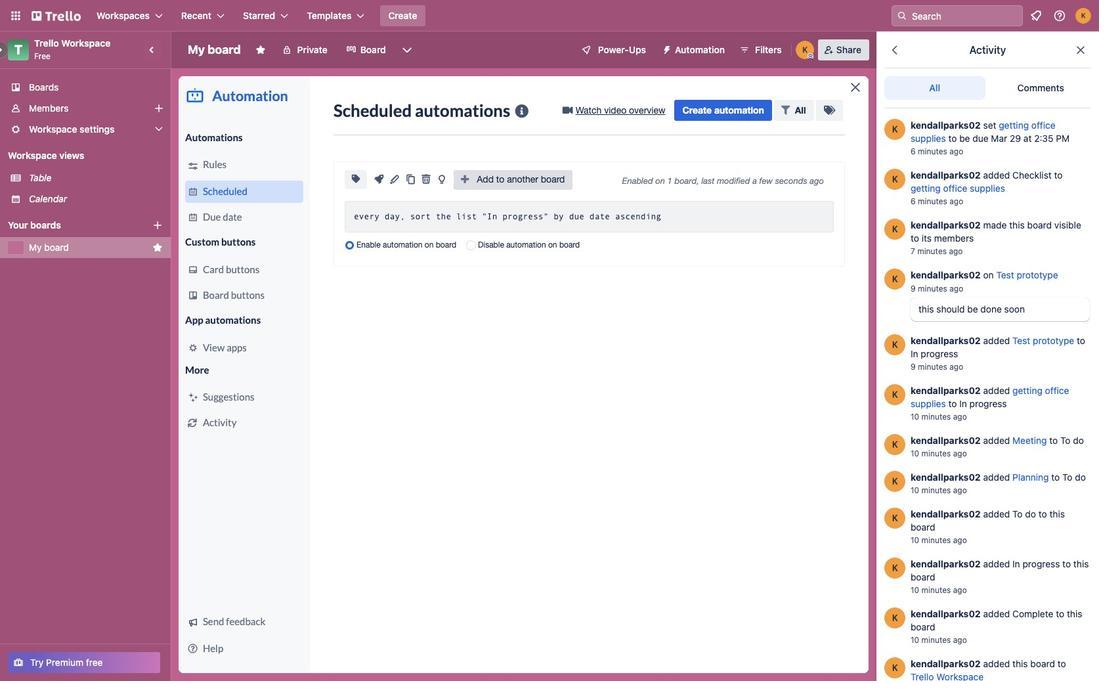 Task type: describe. For each thing, give the bounding box(es) containing it.
1 6 from the top
[[911, 146, 916, 156]]

office for set
[[1032, 120, 1056, 131]]

added to do to this board
[[911, 508, 1066, 533]]

create button
[[381, 5, 425, 26]]

starred
[[243, 10, 275, 21]]

workspace settings button
[[0, 119, 171, 140]]

supplies for kendallparks02 set
[[911, 133, 946, 144]]

try premium free button
[[8, 652, 160, 673]]

create
[[389, 10, 417, 21]]

this inside added to do to this board
[[1050, 508, 1066, 520]]

your
[[8, 219, 28, 231]]

0 horizontal spatial my board
[[29, 242, 69, 253]]

progress inside the added in progress to this board
[[1023, 558, 1061, 570]]

6 minutes ago link for added checklist to
[[911, 196, 964, 206]]

workspaces button
[[89, 5, 171, 26]]

members
[[29, 102, 69, 114]]

t
[[14, 42, 22, 57]]

settings
[[80, 124, 115, 135]]

in inside the added in progress to this board
[[1013, 558, 1021, 570]]

checklist
[[1013, 169, 1052, 181]]

my inside my board link
[[29, 242, 42, 253]]

6 minutes ago link for set
[[911, 146, 964, 156]]

kendallparks02 inside kendallparks02 on test prototype 9 minutes ago
[[911, 269, 981, 281]]

try
[[30, 657, 44, 668]]

Search field
[[908, 6, 1023, 26]]

to be due mar 29 at 2:35 pm
[[946, 133, 1070, 144]]

0 notifications image
[[1029, 8, 1045, 24]]

prototype for kendallparks02 on test prototype 9 minutes ago
[[1017, 269, 1059, 281]]

board inside added complete to this board
[[911, 621, 936, 633]]

do inside added to do to this board
[[1026, 508, 1037, 520]]

6 kendallparks02 from the top
[[911, 385, 981, 396]]

added in progress to this board
[[911, 558, 1089, 583]]

getting inside kendallparks02 added checklist to getting office supplies 6 minutes ago
[[911, 183, 941, 194]]

getting for kendallparks02 set
[[999, 120, 1029, 131]]

kendallparks02 (kendallparks02) image for set's getting office supplies link
[[885, 119, 906, 140]]

members
[[935, 233, 974, 244]]

t link
[[8, 39, 29, 60]]

this member is an admin of this board. image
[[808, 53, 814, 59]]

table
[[29, 172, 52, 183]]

supplies for kendallparks02 added
[[911, 398, 946, 409]]

automation button
[[657, 39, 733, 60]]

4 10 from the top
[[911, 535, 920, 545]]

added inside added to do to this board
[[984, 508, 1011, 520]]

should
[[937, 304, 965, 315]]

ago down kendallparks02 set
[[950, 146, 964, 156]]

kendallparks02 added this board to
[[911, 658, 1067, 669]]

1 kendallparks02 from the top
[[911, 120, 981, 131]]

to in progress for getting office supplies
[[946, 398, 1007, 409]]

this inside the added in progress to this board
[[1074, 558, 1089, 570]]

boards link
[[0, 77, 171, 98]]

7
[[911, 246, 916, 256]]

10 minutes ago for added in progress to this board
[[911, 585, 967, 595]]

minutes inside kendallparks02 added checklist to getting office supplies 6 minutes ago
[[918, 196, 948, 206]]

workspace navigation collapse icon image
[[143, 41, 162, 59]]

kendallparks02 (kendallparks02) image for made this board visible to its members
[[885, 219, 906, 240]]

try premium free
[[30, 657, 103, 668]]

soon
[[1005, 304, 1026, 315]]

private button
[[274, 39, 336, 60]]

activity
[[970, 44, 1007, 56]]

visible
[[1055, 219, 1082, 231]]

done
[[981, 304, 1002, 315]]

prototype for kendallparks02 added test prototype
[[1033, 335, 1075, 346]]

9 kendallparks02 from the top
[[911, 508, 981, 520]]

getting office supplies link for added
[[911, 385, 1070, 409]]

premium
[[46, 657, 84, 668]]

in for kendallparks02 added
[[960, 398, 968, 409]]

trello workspace link
[[34, 37, 111, 49]]

workspace for settings
[[29, 124, 77, 135]]

6 10 from the top
[[911, 635, 920, 645]]

your boards
[[8, 219, 61, 231]]

board inside text box
[[208, 43, 241, 56]]

to inside kendallparks02 added checklist to getting office supplies 6 minutes ago
[[1055, 169, 1063, 181]]

free
[[34, 51, 51, 61]]

5 kendallparks02 from the top
[[911, 335, 981, 346]]

boards
[[30, 219, 61, 231]]

ago inside kendallparks02 added planning to to do 10 minutes ago
[[954, 485, 967, 495]]

ago down added to do to this board
[[954, 535, 967, 545]]

filters
[[755, 44, 782, 55]]

kendallparks02 set
[[911, 120, 999, 131]]

free
[[86, 657, 103, 668]]

kendallparks02 (kendallparks02) image for added to do to this board
[[885, 508, 906, 529]]

all link
[[885, 76, 986, 100]]

automation
[[675, 44, 725, 55]]

private
[[297, 44, 328, 55]]

kendallparks02 inside kendallparks02 added meeting to to do 10 minutes ago
[[911, 435, 981, 446]]

do for planning
[[1076, 472, 1087, 483]]

starred button
[[235, 5, 296, 26]]

power-ups button
[[572, 39, 654, 60]]

open information menu image
[[1054, 9, 1067, 22]]

1 10 minutes ago link from the top
[[911, 412, 967, 422]]

board
[[360, 44, 386, 55]]

board link
[[338, 39, 394, 60]]

minutes inside kendallparks02 added meeting to to do 10 minutes ago
[[922, 449, 951, 459]]

planning link
[[1013, 472, 1049, 483]]

7 minutes ago
[[911, 246, 963, 256]]

at
[[1024, 133, 1032, 144]]

ago up kendallparks02 added
[[950, 362, 964, 372]]

table link
[[29, 171, 163, 185]]

added for kendallparks02 added this board to
[[984, 658, 1011, 669]]

3 kendallparks02 from the top
[[911, 219, 981, 231]]

templates
[[307, 10, 352, 21]]

kendallparks02 added checklist to getting office supplies 6 minutes ago
[[911, 169, 1063, 206]]

ago down kendallparks02 added
[[954, 412, 967, 422]]

kendallparks02 (kendallparks02) image for added complete to this board
[[885, 608, 906, 629]]

kendallparks02 added planning to to do 10 minutes ago
[[911, 472, 1087, 495]]

to inside made this board visible to its members
[[911, 233, 920, 244]]

templates button
[[299, 5, 373, 26]]

getting office supplies link for added checklist to
[[911, 183, 1006, 194]]

ups
[[629, 44, 646, 55]]

back to home image
[[32, 5, 81, 26]]

kendallparks02 added meeting to to do 10 minutes ago
[[911, 435, 1085, 459]]

ago up kendallparks02 added this board to
[[954, 635, 967, 645]]

added for kendallparks02 added
[[984, 385, 1011, 396]]

kendallparks02 (kendallparks02) image for meeting link
[[885, 434, 906, 455]]

2:35
[[1035, 133, 1054, 144]]

board inside the added in progress to this board
[[911, 572, 936, 583]]

getting office supplies for set
[[911, 120, 1056, 144]]

made this board visible to its members
[[911, 219, 1082, 244]]

recent button
[[173, 5, 233, 26]]

5 10 from the top
[[911, 585, 920, 595]]

comments link
[[991, 76, 1092, 100]]

power-
[[598, 44, 629, 55]]

kendallparks02 inside kendallparks02 added checklist to getting office supplies 6 minutes ago
[[911, 169, 981, 181]]

power-ups
[[598, 44, 646, 55]]

10 kendallparks02 from the top
[[911, 558, 981, 570]]

test prototype link for on
[[997, 269, 1059, 281]]

ago inside kendallparks02 added meeting to to do 10 minutes ago
[[954, 449, 967, 459]]



Task type: vqa. For each thing, say whether or not it's contained in the screenshot.
added within the kendallparks02 added meeting to to do 10 minutes ago
yes



Task type: locate. For each thing, give the bounding box(es) containing it.
2 vertical spatial supplies
[[911, 398, 946, 409]]

9 added from the top
[[984, 658, 1011, 669]]

1 vertical spatial test prototype link
[[1013, 335, 1075, 346]]

workspace inside dropdown button
[[29, 124, 77, 135]]

1 added from the top
[[984, 169, 1011, 181]]

ago up kendallparks02 added planning to to do 10 minutes ago
[[954, 449, 967, 459]]

added down kendallparks02 added test prototype
[[984, 385, 1011, 396]]

office up meeting link
[[1046, 385, 1070, 396]]

be left due
[[960, 133, 971, 144]]

0 vertical spatial test prototype link
[[997, 269, 1059, 281]]

added down added complete to this board
[[984, 658, 1011, 669]]

added down kendallparks02 added planning to to do 10 minutes ago
[[984, 508, 1011, 520]]

2 vertical spatial getting office supplies link
[[911, 385, 1070, 409]]

10 minutes ago link
[[911, 412, 967, 422], [911, 449, 967, 459], [911, 485, 967, 495]]

added inside added complete to this board
[[984, 608, 1011, 619]]

1 10 from the top
[[911, 412, 920, 422]]

to right the planning link
[[1063, 472, 1073, 483]]

0 vertical spatial workspace
[[61, 37, 111, 49]]

added for kendallparks02 added test prototype
[[984, 335, 1011, 346]]

added down kendallparks02 added meeting to to do 10 minutes ago
[[984, 472, 1011, 483]]

do right meeting at the bottom
[[1074, 435, 1085, 446]]

getting down the 6 minutes ago
[[911, 183, 941, 194]]

due
[[973, 133, 989, 144]]

sm image
[[657, 39, 675, 58]]

1 vertical spatial getting office supplies
[[911, 385, 1070, 409]]

office down the 6 minutes ago
[[944, 183, 968, 194]]

0 vertical spatial prototype
[[1017, 269, 1059, 281]]

this inside made this board visible to its members
[[1010, 219, 1025, 231]]

my down your boards
[[29, 242, 42, 253]]

getting up meeting at the bottom
[[1013, 385, 1043, 396]]

0 vertical spatial 10 minutes ago link
[[911, 412, 967, 422]]

your boards with 1 items element
[[8, 217, 133, 233]]

1 vertical spatial to
[[1063, 472, 1073, 483]]

1 vertical spatial 9
[[911, 362, 916, 372]]

1 vertical spatial do
[[1076, 472, 1087, 483]]

0 horizontal spatial in
[[911, 348, 919, 359]]

workspace for views
[[8, 150, 57, 161]]

7 kendallparks02 from the top
[[911, 435, 981, 446]]

2 9 minutes ago link from the top
[[911, 362, 964, 372]]

added inside kendallparks02 added meeting to to do 10 minutes ago
[[984, 435, 1011, 446]]

10 minutes ago link for planning
[[911, 485, 967, 495]]

switch to… image
[[9, 9, 22, 22]]

my down recent
[[188, 43, 205, 56]]

do for meeting
[[1074, 435, 1085, 446]]

test down "soon"
[[1013, 335, 1031, 346]]

1 vertical spatial office
[[944, 183, 968, 194]]

my board down boards
[[29, 242, 69, 253]]

0 vertical spatial do
[[1074, 435, 1085, 446]]

ago up should
[[950, 284, 964, 294]]

10 minutes ago down kendallparks02 added
[[911, 412, 967, 422]]

do right the planning link
[[1076, 472, 1087, 483]]

kendallparks02 (kendallparks02) image
[[1076, 8, 1092, 24], [885, 219, 906, 240], [885, 269, 906, 290], [885, 508, 906, 529], [885, 608, 906, 629], [885, 658, 906, 679]]

ago up added to do to this board
[[954, 485, 967, 495]]

this should be done soon
[[919, 304, 1026, 315]]

my board link
[[29, 241, 147, 254]]

my board
[[188, 43, 241, 56], [29, 242, 69, 253]]

workspace right "trello"
[[61, 37, 111, 49]]

8 kendallparks02 from the top
[[911, 472, 981, 483]]

office inside kendallparks02 added checklist to getting office supplies 6 minutes ago
[[944, 183, 968, 194]]

0 vertical spatial getting office supplies link
[[911, 120, 1056, 144]]

in down added to do to this board
[[1013, 558, 1021, 570]]

workspace views
[[8, 150, 84, 161]]

workspace inside trello workspace free
[[61, 37, 111, 49]]

in
[[911, 348, 919, 359], [960, 398, 968, 409], [1013, 558, 1021, 570]]

6 minutes ago link down kendallparks02 set
[[911, 146, 964, 156]]

2 getting office supplies link from the top
[[911, 183, 1006, 194]]

calendar link
[[29, 192, 163, 206]]

0 vertical spatial 6 minutes ago link
[[911, 146, 964, 156]]

workspace up the table
[[8, 150, 57, 161]]

1 horizontal spatial my board
[[188, 43, 241, 56]]

star or unstar board image
[[255, 45, 266, 55]]

workspaces
[[97, 10, 150, 21]]

workspace settings
[[29, 124, 115, 135]]

1 vertical spatial be
[[968, 304, 979, 315]]

kendallparks02
[[911, 120, 981, 131], [911, 169, 981, 181], [911, 219, 981, 231], [911, 269, 981, 281], [911, 335, 981, 346], [911, 385, 981, 396], [911, 435, 981, 446], [911, 472, 981, 483], [911, 508, 981, 520], [911, 558, 981, 570], [911, 608, 981, 619], [911, 658, 981, 669]]

7 added from the top
[[984, 558, 1011, 570]]

added for kendallparks02 added checklist to getting office supplies 6 minutes ago
[[984, 169, 1011, 181]]

6 added from the top
[[984, 508, 1011, 520]]

to inside the added in progress to this board
[[1063, 558, 1072, 570]]

3 10 from the top
[[911, 485, 920, 495]]

to
[[949, 133, 957, 144], [1055, 169, 1063, 181], [911, 233, 920, 244], [1077, 335, 1086, 346], [949, 398, 957, 409], [1050, 435, 1058, 446], [1052, 472, 1060, 483], [1039, 508, 1048, 520], [1063, 558, 1072, 570], [1056, 608, 1065, 619], [1058, 658, 1067, 669]]

primary element
[[0, 0, 1100, 32]]

1 vertical spatial 6 minutes ago link
[[911, 196, 964, 206]]

ago inside kendallparks02 added checklist to getting office supplies 6 minutes ago
[[950, 196, 964, 206]]

2 getting office supplies from the top
[[911, 385, 1070, 409]]

its
[[922, 233, 932, 244]]

kendallparks02 (kendallparks02) image for added checklist to's getting office supplies link
[[885, 169, 906, 190]]

10 minutes ago for added complete to this board
[[911, 635, 967, 645]]

2 6 from the top
[[911, 196, 916, 206]]

1 9 minutes ago link from the top
[[911, 284, 964, 294]]

1 vertical spatial getting office supplies link
[[911, 183, 1006, 194]]

office
[[1032, 120, 1056, 131], [944, 183, 968, 194], [1046, 385, 1070, 396]]

1 horizontal spatial progress
[[970, 398, 1007, 409]]

prototype
[[1017, 269, 1059, 281], [1033, 335, 1075, 346]]

1 vertical spatial my
[[29, 242, 42, 253]]

1 vertical spatial getting
[[911, 183, 941, 194]]

9 minutes ago link up should
[[911, 284, 964, 294]]

12 kendallparks02 from the top
[[911, 658, 981, 669]]

minutes inside kendallparks02 added planning to to do 10 minutes ago
[[922, 485, 951, 495]]

2 horizontal spatial progress
[[1023, 558, 1061, 570]]

test prototype link down "soon"
[[1013, 335, 1075, 346]]

my board inside text box
[[188, 43, 241, 56]]

1 vertical spatial supplies
[[970, 183, 1006, 194]]

added for kendallparks02 added meeting to to do 10 minutes ago
[[984, 435, 1011, 446]]

1 getting office supplies link from the top
[[911, 120, 1056, 144]]

in for kendallparks02 added test prototype
[[911, 348, 919, 359]]

progress for kendallparks02 added test prototype
[[921, 348, 959, 359]]

2 vertical spatial do
[[1026, 508, 1037, 520]]

filters button
[[736, 39, 786, 60]]

1 vertical spatial workspace
[[29, 124, 77, 135]]

to down kendallparks02 added planning to to do 10 minutes ago
[[1013, 508, 1023, 520]]

trello workspace free
[[34, 37, 111, 61]]

test prototype link up "soon"
[[997, 269, 1059, 281]]

test for added
[[1013, 335, 1031, 346]]

made
[[984, 219, 1007, 231]]

10 minutes ago link for meeting
[[911, 449, 967, 459]]

to inside kendallparks02 added planning to to do 10 minutes ago
[[1063, 472, 1073, 483]]

0 vertical spatial in
[[911, 348, 919, 359]]

0 vertical spatial office
[[1032, 120, 1056, 131]]

getting office supplies link for set
[[911, 120, 1056, 144]]

mar
[[992, 133, 1008, 144]]

added complete to this board
[[911, 608, 1083, 633]]

4 10 minutes ago from the top
[[911, 635, 967, 645]]

1 vertical spatial 6
[[911, 196, 916, 206]]

kendallparks02 (kendallparks02) image
[[796, 41, 814, 59], [885, 119, 906, 140], [885, 169, 906, 190], [885, 334, 906, 355], [885, 384, 906, 405], [885, 434, 906, 455], [885, 471, 906, 492], [885, 558, 906, 579]]

2 vertical spatial workspace
[[8, 150, 57, 161]]

add board image
[[152, 220, 163, 231]]

do
[[1074, 435, 1085, 446], [1076, 472, 1087, 483], [1026, 508, 1037, 520]]

ago down the added in progress to this board
[[954, 585, 967, 595]]

to in progress down done at the top
[[911, 335, 1086, 359]]

2 horizontal spatial in
[[1013, 558, 1021, 570]]

1 vertical spatial prototype
[[1033, 335, 1075, 346]]

1 horizontal spatial in
[[960, 398, 968, 409]]

1 vertical spatial progress
[[970, 398, 1007, 409]]

test right the on
[[997, 269, 1015, 281]]

added left complete on the right
[[984, 608, 1011, 619]]

kendallparks02 added test prototype
[[911, 335, 1075, 346]]

all
[[930, 82, 941, 93]]

6 minutes ago
[[911, 146, 964, 156]]

1 9 from the top
[[911, 284, 916, 294]]

kendallparks02 (kendallparks02) image for the planning link
[[885, 471, 906, 492]]

to inside added to do to this board
[[1039, 508, 1048, 520]]

added down done at the top
[[984, 335, 1011, 346]]

0 vertical spatial test
[[997, 269, 1015, 281]]

be left done at the top
[[968, 304, 979, 315]]

kendallparks02 (kendallparks02) image for getting office supplies link associated with added
[[885, 384, 906, 405]]

2 9 from the top
[[911, 362, 916, 372]]

test inside kendallparks02 on test prototype 9 minutes ago
[[997, 269, 1015, 281]]

progress down kendallparks02 added
[[970, 398, 1007, 409]]

added
[[984, 169, 1011, 181], [984, 335, 1011, 346], [984, 385, 1011, 396], [984, 435, 1011, 446], [984, 472, 1011, 483], [984, 508, 1011, 520], [984, 558, 1011, 570], [984, 608, 1011, 619], [984, 658, 1011, 669]]

complete
[[1013, 608, 1054, 619]]

29
[[1010, 133, 1022, 144]]

0 vertical spatial 6
[[911, 146, 916, 156]]

added inside kendallparks02 added planning to to do 10 minutes ago
[[984, 472, 1011, 483]]

progress
[[921, 348, 959, 359], [970, 398, 1007, 409], [1023, 558, 1061, 570]]

2 vertical spatial getting
[[1013, 385, 1043, 396]]

in inside to in progress
[[911, 348, 919, 359]]

my
[[188, 43, 205, 56], [29, 242, 42, 253]]

10 minutes ago down the added in progress to this board
[[911, 585, 967, 595]]

getting up 29
[[999, 120, 1029, 131]]

share
[[837, 44, 862, 55]]

ago inside kendallparks02 on test prototype 9 minutes ago
[[950, 284, 964, 294]]

members link
[[0, 98, 171, 119]]

9 down 7
[[911, 284, 916, 294]]

3 10 minutes ago from the top
[[911, 585, 967, 595]]

0 vertical spatial 9
[[911, 284, 916, 294]]

3 getting office supplies link from the top
[[911, 385, 1070, 409]]

test prototype link
[[997, 269, 1059, 281], [1013, 335, 1075, 346]]

supplies
[[911, 133, 946, 144], [970, 183, 1006, 194], [911, 398, 946, 409]]

9 minutes ago
[[911, 362, 964, 372]]

0 vertical spatial to in progress
[[911, 335, 1086, 359]]

0 vertical spatial to
[[1061, 435, 1071, 446]]

10 inside kendallparks02 added planning to to do 10 minutes ago
[[911, 485, 920, 495]]

supplies up the 6 minutes ago
[[911, 133, 946, 144]]

2 added from the top
[[984, 335, 1011, 346]]

boards
[[29, 81, 59, 93]]

11 kendallparks02 from the top
[[911, 608, 981, 619]]

10 minutes ago up kendallparks02 added this board to
[[911, 635, 967, 645]]

ago down "members"
[[950, 246, 963, 256]]

progress up complete on the right
[[1023, 558, 1061, 570]]

kendallparks02 added
[[911, 385, 1013, 396]]

2 10 minutes ago link from the top
[[911, 449, 967, 459]]

3 10 minutes ago link from the top
[[911, 485, 967, 495]]

to in progress down kendallparks02 added
[[946, 398, 1007, 409]]

office for added
[[1046, 385, 1070, 396]]

in up 9 minutes ago
[[911, 348, 919, 359]]

ago
[[950, 146, 964, 156], [950, 196, 964, 206], [950, 246, 963, 256], [950, 284, 964, 294], [950, 362, 964, 372], [954, 412, 967, 422], [954, 449, 967, 459], [954, 485, 967, 495], [954, 535, 967, 545], [954, 585, 967, 595], [954, 635, 967, 645]]

to inside kendallparks02 added meeting to to do 10 minutes ago
[[1050, 435, 1058, 446]]

5 added from the top
[[984, 472, 1011, 483]]

recent
[[181, 10, 212, 21]]

planning
[[1013, 472, 1049, 483]]

my inside my board text box
[[188, 43, 205, 56]]

progress for kendallparks02 added
[[970, 398, 1007, 409]]

do down the planning link
[[1026, 508, 1037, 520]]

8 added from the top
[[984, 608, 1011, 619]]

1 vertical spatial 10 minutes ago link
[[911, 449, 967, 459]]

prototype inside kendallparks02 on test prototype 9 minutes ago
[[1017, 269, 1059, 281]]

2 10 from the top
[[911, 449, 920, 459]]

0 vertical spatial getting office supplies
[[911, 120, 1056, 144]]

views
[[59, 150, 84, 161]]

1 6 minutes ago link from the top
[[911, 146, 964, 156]]

to for meeting
[[1061, 435, 1071, 446]]

to for planning
[[1063, 472, 1073, 483]]

my board down recent dropdown button
[[188, 43, 241, 56]]

1 getting office supplies from the top
[[911, 120, 1056, 144]]

added left checklist
[[984, 169, 1011, 181]]

2 6 minutes ago link from the top
[[911, 196, 964, 206]]

to inside kendallparks02 added planning to to do 10 minutes ago
[[1052, 472, 1060, 483]]

1 vertical spatial my board
[[29, 242, 69, 253]]

2 kendallparks02 from the top
[[911, 169, 981, 181]]

minutes inside kendallparks02 on test prototype 9 minutes ago
[[918, 284, 948, 294]]

0 vertical spatial my board
[[188, 43, 241, 56]]

0 vertical spatial be
[[960, 133, 971, 144]]

added inside the added in progress to this board
[[984, 558, 1011, 570]]

getting office supplies link
[[911, 120, 1056, 144], [911, 183, 1006, 194], [911, 385, 1070, 409]]

kendallparks02 (kendallparks02) image for on
[[885, 269, 906, 290]]

6 minutes ago link up its
[[911, 196, 964, 206]]

progress inside to in progress
[[921, 348, 959, 359]]

0 vertical spatial supplies
[[911, 133, 946, 144]]

starred icon image
[[152, 242, 163, 253]]

kendallparks02 (kendallparks02) image for added the test prototype link
[[885, 334, 906, 355]]

4 kendallparks02 from the top
[[911, 269, 981, 281]]

trello
[[34, 37, 59, 49]]

workspace down members in the top left of the page
[[29, 124, 77, 135]]

kendallparks02 (kendallparks02) image for added this board to
[[885, 658, 906, 679]]

on
[[984, 269, 994, 281]]

this inside added complete to this board
[[1067, 608, 1083, 619]]

3 added from the top
[[984, 385, 1011, 396]]

do inside kendallparks02 added meeting to to do 10 minutes ago
[[1074, 435, 1085, 446]]

9 minutes ago link up kendallparks02 added
[[911, 362, 964, 372]]

2 10 minutes ago from the top
[[911, 535, 967, 545]]

1 vertical spatial to in progress
[[946, 398, 1007, 409]]

to
[[1061, 435, 1071, 446], [1063, 472, 1073, 483], [1013, 508, 1023, 520]]

minutes
[[918, 146, 948, 156], [918, 196, 948, 206], [918, 246, 947, 256], [918, 284, 948, 294], [918, 362, 948, 372], [922, 412, 951, 422], [922, 449, 951, 459], [922, 485, 951, 495], [922, 535, 951, 545], [922, 585, 951, 595], [922, 635, 951, 645]]

test
[[997, 269, 1015, 281], [1013, 335, 1031, 346]]

search image
[[897, 11, 908, 21]]

board inside made this board visible to its members
[[1028, 219, 1052, 231]]

meeting link
[[1013, 435, 1047, 446]]

set
[[984, 120, 997, 131]]

1 10 minutes ago from the top
[[911, 412, 967, 422]]

added down added to do to this board
[[984, 558, 1011, 570]]

customize views image
[[401, 43, 414, 56]]

9
[[911, 284, 916, 294], [911, 362, 916, 372]]

1 vertical spatial 9 minutes ago link
[[911, 362, 964, 372]]

getting for kendallparks02 added
[[1013, 385, 1043, 396]]

kendallparks02 on test prototype 9 minutes ago
[[911, 269, 1059, 294]]

office up 2:35
[[1032, 120, 1056, 131]]

added left meeting link
[[984, 435, 1011, 446]]

ago up "members"
[[950, 196, 964, 206]]

supplies inside kendallparks02 added checklist to getting office supplies 6 minutes ago
[[970, 183, 1006, 194]]

progress up 9 minutes ago
[[921, 348, 959, 359]]

getting office supplies for added
[[911, 385, 1070, 409]]

0 vertical spatial 9 minutes ago link
[[911, 284, 964, 294]]

supplies down kendallparks02 added
[[911, 398, 946, 409]]

10 inside kendallparks02 added meeting to to do 10 minutes ago
[[911, 449, 920, 459]]

test prototype link for added
[[1013, 335, 1075, 346]]

do inside kendallparks02 added planning to to do 10 minutes ago
[[1076, 472, 1087, 483]]

meeting
[[1013, 435, 1047, 446]]

9 up kendallparks02 added
[[911, 362, 916, 372]]

1 vertical spatial in
[[960, 398, 968, 409]]

0 horizontal spatial progress
[[921, 348, 959, 359]]

2 vertical spatial to
[[1013, 508, 1023, 520]]

6 down kendallparks02 set
[[911, 146, 916, 156]]

9 inside kendallparks02 on test prototype 9 minutes ago
[[911, 284, 916, 294]]

4 added from the top
[[984, 435, 1011, 446]]

9 minutes ago link
[[911, 284, 964, 294], [911, 362, 964, 372]]

2 vertical spatial office
[[1046, 385, 1070, 396]]

0 horizontal spatial my
[[29, 242, 42, 253]]

share button
[[818, 39, 870, 60]]

comments
[[1018, 82, 1065, 93]]

added inside kendallparks02 added checklist to getting office supplies 6 minutes ago
[[984, 169, 1011, 181]]

to right meeting at the bottom
[[1061, 435, 1071, 446]]

Board name text field
[[181, 39, 247, 60]]

to inside kendallparks02 added meeting to to do 10 minutes ago
[[1061, 435, 1071, 446]]

2 vertical spatial 10 minutes ago link
[[911, 485, 967, 495]]

to inside added complete to this board
[[1056, 608, 1065, 619]]

6 inside kendallparks02 added checklist to getting office supplies 6 minutes ago
[[911, 196, 916, 206]]

2 vertical spatial progress
[[1023, 558, 1061, 570]]

0 vertical spatial my
[[188, 43, 205, 56]]

calendar
[[29, 193, 67, 204]]

to inside added to do to this board
[[1013, 508, 1023, 520]]

pm
[[1057, 133, 1070, 144]]

supplies up "made"
[[970, 183, 1006, 194]]

10 minutes ago for added to do to this board
[[911, 535, 967, 545]]

10 minutes ago
[[911, 412, 967, 422], [911, 535, 967, 545], [911, 585, 967, 595], [911, 635, 967, 645]]

6 up 7
[[911, 196, 916, 206]]

to in progress for test prototype
[[911, 335, 1086, 359]]

in down kendallparks02 added
[[960, 398, 968, 409]]

0 vertical spatial progress
[[921, 348, 959, 359]]

10 minutes ago down added to do to this board
[[911, 535, 967, 545]]

1 vertical spatial test
[[1013, 335, 1031, 346]]

2 vertical spatial in
[[1013, 558, 1021, 570]]

0 vertical spatial getting
[[999, 120, 1029, 131]]

to in progress
[[911, 335, 1086, 359], [946, 398, 1007, 409]]

test for on
[[997, 269, 1015, 281]]

getting office supplies
[[911, 120, 1056, 144], [911, 385, 1070, 409]]

added for kendallparks02 added planning to to do 10 minutes ago
[[984, 472, 1011, 483]]

board inside added to do to this board
[[911, 522, 936, 533]]

kendallparks02 inside kendallparks02 added planning to to do 10 minutes ago
[[911, 472, 981, 483]]

1 horizontal spatial my
[[188, 43, 205, 56]]



